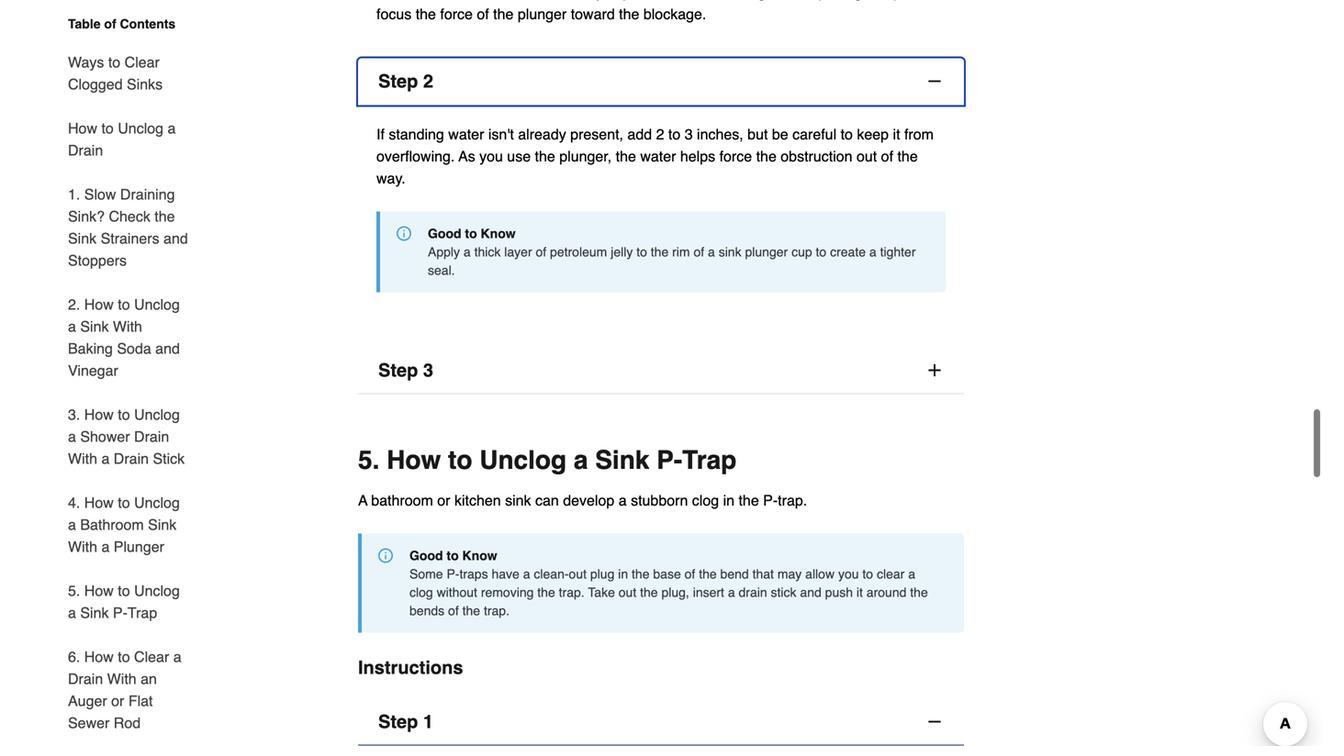 Task type: describe. For each thing, give the bounding box(es) containing it.
to up thick at the left of the page
[[465, 226, 477, 241]]

with inside 2. how to unclog a sink with baking soda and vinegar
[[113, 318, 142, 335]]

how for the 2. how to unclog a sink with baking soda and vinegar link
[[84, 296, 114, 313]]

kitchen
[[454, 492, 501, 509]]

or inside the 6. how to clear a drain with an auger or flat sewer rod
[[111, 693, 124, 710]]

shower
[[80, 428, 130, 445]]

sink inside 'good to know apply a thick layer of petroleum jelly to the rim of a sink plunger cup to create a tighter seal.'
[[719, 245, 742, 259]]

a down the bend
[[728, 585, 735, 600]]

a up a bathroom or kitchen sink can develop a stubborn clog in the p-trap.
[[574, 446, 588, 475]]

allow
[[805, 567, 835, 582]]

3.
[[68, 406, 80, 423]]

push it
[[825, 585, 863, 600]]

1 horizontal spatial or
[[437, 492, 450, 509]]

6. how to clear a drain with an auger or flat sewer rod
[[68, 649, 181, 732]]

clear inside the 6. how to clear a drain with an auger or flat sewer rod
[[134, 649, 169, 666]]

how up bathroom
[[387, 446, 441, 475]]

0 vertical spatial water
[[448, 126, 484, 143]]

1
[[423, 712, 433, 733]]

p- inside good to know some p-traps have a clean-out plug in the base of the bend that may allow you to clear a clog without removing the trap. take out the plug, insert a drain stick and push it around the bends of the trap.
[[447, 567, 460, 582]]

in inside good to know some p-traps have a clean-out plug in the base of the bend that may allow you to clear a clog without removing the trap. take out the plug, insert a drain stick and push it around the bends of the trap.
[[618, 567, 628, 582]]

how inside how to unclog a drain
[[68, 120, 97, 137]]

a left thick at the left of the page
[[464, 245, 471, 259]]

bathroom
[[371, 492, 433, 509]]

0 vertical spatial in
[[723, 492, 735, 509]]

present,
[[570, 126, 623, 143]]

1 horizontal spatial trap.
[[559, 585, 585, 600]]

to inside 2. how to unclog a sink with baking soda and vinegar
[[118, 296, 130, 313]]

the down without on the left bottom
[[462, 604, 480, 618]]

drain up stick
[[134, 428, 169, 445]]

0 vertical spatial trap
[[682, 446, 737, 475]]

drain
[[739, 585, 767, 600]]

instructions
[[358, 657, 463, 679]]

clear inside ways to clear clogged sinks
[[125, 54, 160, 71]]

how for 4. how to unclog a bathroom sink with a plunger 'link'
[[84, 494, 114, 511]]

step 1 button
[[358, 699, 964, 746]]

careful
[[792, 126, 837, 143]]

how to unclog a drain
[[68, 120, 176, 159]]

table of contents
[[68, 17, 176, 31]]

step 2 button
[[358, 58, 964, 105]]

the inside 1. slow draining sink? check the sink strainers and stoppers
[[154, 208, 175, 225]]

a right create on the right
[[869, 245, 877, 259]]

unclog for 4. how to unclog a bathroom sink with a plunger 'link'
[[134, 494, 180, 511]]

way.
[[376, 170, 406, 187]]

a right clear
[[908, 567, 915, 582]]

3. how to unclog a shower drain with a drain stick
[[68, 406, 185, 467]]

plus image
[[926, 361, 944, 380]]

a inside the 5. how to unclog a sink p-trap
[[68, 605, 76, 622]]

plunger,
[[559, 148, 612, 165]]

rod
[[114, 715, 141, 732]]

1.
[[68, 186, 80, 203]]

isn't
[[488, 126, 514, 143]]

to left keep
[[841, 126, 853, 143]]

ways to clear clogged sinks
[[68, 54, 163, 93]]

5. how to unclog a sink p-trap link
[[68, 569, 191, 635]]

p- up 'stubborn'
[[657, 446, 682, 475]]

4.
[[68, 494, 80, 511]]

tighter
[[880, 245, 916, 259]]

clogged
[[68, 76, 123, 93]]

inches,
[[697, 126, 743, 143]]

of right the table
[[104, 17, 116, 31]]

keep
[[857, 126, 889, 143]]

1. slow draining sink? check the sink strainers and stoppers link
[[68, 173, 191, 283]]

bends
[[410, 604, 445, 618]]

some
[[410, 567, 443, 582]]

table of contents element
[[53, 15, 191, 746]]

the down it
[[897, 148, 918, 165]]

drain down shower
[[114, 450, 149, 467]]

soda
[[117, 340, 151, 357]]

plunger
[[745, 245, 788, 259]]

6. how to clear a drain with an auger or flat sewer rod link
[[68, 635, 191, 746]]

plug
[[590, 567, 615, 582]]

a down shower
[[101, 450, 110, 467]]

of down without on the left bottom
[[448, 604, 459, 618]]

unclog for the 2. how to unclog a sink with baking soda and vinegar link
[[134, 296, 180, 313]]

the down base
[[640, 585, 658, 600]]

unclog for 3. how to unclog a shower drain with a drain stick link
[[134, 406, 180, 423]]

seal.
[[428, 263, 455, 278]]

out for take
[[619, 585, 636, 600]]

clean-
[[534, 567, 569, 582]]

a right rim
[[708, 245, 715, 259]]

around
[[867, 585, 907, 600]]

a inside the 6. how to clear a drain with an auger or flat sewer rod
[[173, 649, 181, 666]]

base
[[653, 567, 681, 582]]

unclog up can
[[479, 446, 567, 475]]

sink inside the 5. how to unclog a sink p-trap
[[80, 605, 109, 622]]

rim
[[672, 245, 690, 259]]

slow
[[84, 186, 116, 203]]

info image
[[378, 549, 393, 563]]

layer
[[504, 245, 532, 259]]

can
[[535, 492, 559, 509]]

stick and
[[771, 585, 822, 600]]

plug, insert
[[661, 585, 724, 600]]

a down bathroom
[[101, 539, 110, 555]]

create
[[830, 245, 866, 259]]

know for traps
[[462, 549, 497, 563]]

obstruction
[[781, 148, 853, 165]]

to inside 3. how to unclog a shower drain with a drain stick
[[118, 406, 130, 423]]

add
[[627, 126, 652, 143]]

from
[[904, 126, 934, 143]]

you for as
[[479, 148, 503, 165]]

it
[[893, 126, 900, 143]]

to inside 4. how to unclog a bathroom sink with a plunger
[[118, 494, 130, 511]]

sink inside 1. slow draining sink? check the sink strainers and stoppers
[[68, 230, 97, 247]]

good for good to know apply a thick layer of petroleum jelly to the rim of a sink plunger cup to create a tighter seal.
[[428, 226, 461, 241]]

0 horizontal spatial sink
[[505, 492, 531, 509]]

0 vertical spatial clog
[[692, 492, 719, 509]]

4. how to unclog a bathroom sink with a plunger
[[68, 494, 180, 555]]

auger
[[68, 693, 107, 710]]

5. inside the 5. how to unclog a sink p-trap
[[68, 583, 80, 600]]

traps
[[460, 567, 488, 582]]

the inside 'good to know apply a thick layer of petroleum jelly to the rim of a sink plunger cup to create a tighter seal.'
[[651, 245, 669, 259]]

jelly
[[611, 245, 633, 259]]

you for allow
[[838, 567, 859, 582]]

to up kitchen
[[448, 446, 472, 475]]

sewer
[[68, 715, 110, 732]]

petroleum
[[550, 245, 607, 259]]

step 3
[[378, 360, 433, 381]]

drain inside how to unclog a drain
[[68, 142, 103, 159]]

draining
[[120, 186, 175, 203]]

the up plug, insert
[[699, 567, 717, 582]]

2 inside if standing water isn't already present, add 2 to 3 inches, but be careful to keep it from overflowing. as you use the plunger, the water helps force the obstruction out of the way.
[[656, 126, 664, 143]]

removing
[[481, 585, 534, 600]]

ways
[[68, 54, 104, 71]]

minus image for step 2
[[926, 72, 944, 90]]

how to unclog a drain link
[[68, 107, 191, 173]]

sink up develop
[[595, 446, 649, 475]]

that
[[752, 567, 774, 582]]

step 1
[[378, 712, 433, 733]]

sink inside 4. how to unclog a bathroom sink with a plunger
[[148, 516, 177, 533]]

to left clear
[[863, 567, 873, 582]]

step for step 1
[[378, 712, 418, 733]]

how for 5. how to unclog a sink p-trap link
[[84, 583, 114, 600]]

0 vertical spatial trap.
[[778, 492, 807, 509]]

a right have
[[523, 567, 530, 582]]

a bathroom or kitchen sink can develop a stubborn clog in the p-trap.
[[358, 492, 807, 509]]

drain inside the 6. how to clear a drain with an auger or flat sewer rod
[[68, 671, 103, 688]]

to up helps
[[668, 126, 681, 143]]



Task type: vqa. For each thing, say whether or not it's contained in the screenshot.
6.
yes



Task type: locate. For each thing, give the bounding box(es) containing it.
3
[[685, 126, 693, 143], [423, 360, 433, 381]]

unclog inside 4. how to unclog a bathroom sink with a plunger
[[134, 494, 180, 511]]

trap
[[682, 446, 737, 475], [128, 605, 157, 622]]

1 vertical spatial and
[[155, 340, 180, 357]]

as
[[459, 148, 475, 165]]

a
[[358, 492, 367, 509]]

to up the flat
[[118, 649, 130, 666]]

you up push it
[[838, 567, 859, 582]]

helps
[[680, 148, 715, 165]]

1 horizontal spatial trap
[[682, 446, 737, 475]]

without
[[437, 585, 477, 600]]

be
[[772, 126, 788, 143]]

2 vertical spatial trap.
[[484, 604, 510, 618]]

to up shower
[[118, 406, 130, 423]]

0 horizontal spatial 2
[[423, 71, 433, 92]]

how inside 4. how to unclog a bathroom sink with a plunger
[[84, 494, 114, 511]]

the down draining
[[154, 208, 175, 225]]

the down already
[[535, 148, 555, 165]]

5. how to unclog a sink p-trap up can
[[358, 446, 737, 475]]

to up bathroom
[[118, 494, 130, 511]]

0 vertical spatial good
[[428, 226, 461, 241]]

how down plunger at bottom left
[[84, 583, 114, 600]]

0 horizontal spatial 5. how to unclog a sink p-trap
[[68, 583, 180, 622]]

drain up auger
[[68, 671, 103, 688]]

contents
[[120, 17, 176, 31]]

stick
[[153, 450, 185, 467]]

the down add
[[616, 148, 636, 165]]

0 vertical spatial minus image
[[926, 72, 944, 90]]

water up as
[[448, 126, 484, 143]]

trap. up may
[[778, 492, 807, 509]]

1 horizontal spatial 3
[[685, 126, 693, 143]]

sink left can
[[505, 492, 531, 509]]

good to know some p-traps have a clean-out plug in the base of the bend that may allow you to clear a clog without removing the trap. take out the plug, insert a drain stick and push it around the bends of the trap.
[[410, 549, 928, 618]]

out left plug at the bottom left of page
[[569, 567, 587, 582]]

of inside if standing water isn't already present, add 2 to 3 inches, but be careful to keep it from overflowing. as you use the plunger, the water helps force the obstruction out of the way.
[[881, 148, 893, 165]]

5. how to unclog a sink p-trap down plunger at bottom left
[[68, 583, 180, 622]]

1 vertical spatial clear
[[134, 649, 169, 666]]

apply
[[428, 245, 460, 259]]

the up the bend
[[739, 492, 759, 509]]

know inside 'good to know apply a thick layer of petroleum jelly to the rim of a sink plunger cup to create a tighter seal.'
[[481, 226, 516, 241]]

good up some
[[410, 549, 443, 563]]

standing
[[389, 126, 444, 143]]

step inside the step 1 button
[[378, 712, 418, 733]]

in right plug at the bottom left of page
[[618, 567, 628, 582]]

minus image
[[926, 72, 944, 90], [926, 713, 944, 731]]

sink inside 2. how to unclog a sink with baking soda and vinegar
[[80, 318, 109, 335]]

good for good to know some p-traps have a clean-out plug in the base of the bend that may allow you to clear a clog without removing the trap. take out the plug, insert a drain stick and push it around the bends of the trap.
[[410, 549, 443, 563]]

clog right 'stubborn'
[[692, 492, 719, 509]]

know for thick
[[481, 226, 516, 241]]

overflowing.
[[376, 148, 455, 165]]

2 step from the top
[[378, 360, 418, 381]]

in
[[723, 492, 735, 509], [618, 567, 628, 582]]

sink up baking
[[80, 318, 109, 335]]

if standing water isn't already present, add 2 to 3 inches, but be careful to keep it from overflowing. as you use the plunger, the water helps force the obstruction out of the way.
[[376, 126, 934, 187]]

4. how to unclog a bathroom sink with a plunger link
[[68, 481, 191, 569]]

1 vertical spatial you
[[838, 567, 859, 582]]

unclog down sinks
[[118, 120, 163, 137]]

2. how to unclog a sink with baking soda and vinegar
[[68, 296, 180, 379]]

0 vertical spatial out
[[857, 148, 877, 165]]

5. how to unclog a sink p-trap inside 5. how to unclog a sink p-trap link
[[68, 583, 180, 622]]

a up 6.
[[68, 605, 76, 622]]

use
[[507, 148, 531, 165]]

vinegar
[[68, 362, 118, 379]]

with inside the 6. how to clear a drain with an auger or flat sewer rod
[[107, 671, 137, 688]]

know up traps
[[462, 549, 497, 563]]

1 vertical spatial trap
[[128, 605, 157, 622]]

how inside the 6. how to clear a drain with an auger or flat sewer rod
[[84, 649, 114, 666]]

1 vertical spatial clog
[[410, 585, 433, 600]]

already
[[518, 126, 566, 143]]

take
[[588, 585, 615, 600]]

1 horizontal spatial out
[[619, 585, 636, 600]]

good inside 'good to know apply a thick layer of petroleum jelly to the rim of a sink plunger cup to create a tighter seal.'
[[428, 226, 461, 241]]

1 vertical spatial or
[[111, 693, 124, 710]]

out
[[857, 148, 877, 165], [569, 567, 587, 582], [619, 585, 636, 600]]

p- inside the 5. how to unclog a sink p-trap
[[113, 605, 128, 622]]

5. up 6.
[[68, 583, 80, 600]]

how for 6. how to clear a drain with an auger or flat sewer rod link
[[84, 649, 114, 666]]

1 vertical spatial water
[[640, 148, 676, 165]]

and right soda
[[155, 340, 180, 357]]

1 minus image from the top
[[926, 72, 944, 90]]

baking
[[68, 340, 113, 357]]

how right 4.
[[84, 494, 114, 511]]

2 vertical spatial out
[[619, 585, 636, 600]]

out down keep
[[857, 148, 877, 165]]

0 vertical spatial step
[[378, 71, 418, 92]]

unclog inside how to unclog a drain
[[118, 120, 163, 137]]

0 vertical spatial 3
[[685, 126, 693, 143]]

1. slow draining sink? check the sink strainers and stoppers
[[68, 186, 188, 269]]

1 vertical spatial trap.
[[559, 585, 585, 600]]

info image
[[397, 226, 411, 241]]

step inside the "step 3" button
[[378, 360, 418, 381]]

with
[[113, 318, 142, 335], [68, 450, 97, 467], [68, 539, 97, 555], [107, 671, 137, 688]]

to up without on the left bottom
[[447, 549, 459, 563]]

a down 3.
[[68, 428, 76, 445]]

good inside good to know some p-traps have a clean-out plug in the base of the bend that may allow you to clear a clog without removing the trap. take out the plug, insert a drain stick and push it around the bends of the trap.
[[410, 549, 443, 563]]

know
[[481, 226, 516, 241], [462, 549, 497, 563]]

unclog down plunger at bottom left
[[134, 583, 180, 600]]

sink down sink? on the left of the page
[[68, 230, 97, 247]]

how right 2.
[[84, 296, 114, 313]]

and inside 1. slow draining sink? check the sink strainers and stoppers
[[163, 230, 188, 247]]

and right strainers
[[163, 230, 188, 247]]

how inside 3. how to unclog a shower drain with a drain stick
[[84, 406, 114, 423]]

to
[[108, 54, 120, 71], [101, 120, 114, 137], [668, 126, 681, 143], [841, 126, 853, 143], [465, 226, 477, 241], [636, 245, 647, 259], [816, 245, 827, 259], [118, 296, 130, 313], [118, 406, 130, 423], [448, 446, 472, 475], [118, 494, 130, 511], [447, 549, 459, 563], [863, 567, 873, 582], [118, 583, 130, 600], [118, 649, 130, 666]]

to inside the 6. how to clear a drain with an auger or flat sewer rod
[[118, 649, 130, 666]]

1 vertical spatial out
[[569, 567, 587, 582]]

0 horizontal spatial or
[[111, 693, 124, 710]]

step inside step 2 button
[[378, 71, 418, 92]]

0 vertical spatial or
[[437, 492, 450, 509]]

you inside good to know some p-traps have a clean-out plug in the base of the bend that may allow you to clear a clog without removing the trap. take out the plug, insert a drain stick and push it around the bends of the trap.
[[838, 567, 859, 582]]

clear
[[877, 567, 905, 582]]

with inside 3. how to unclog a shower drain with a drain stick
[[68, 450, 97, 467]]

step 3 button
[[358, 348, 964, 394]]

how up shower
[[84, 406, 114, 423]]

with up soda
[[113, 318, 142, 335]]

2 horizontal spatial out
[[857, 148, 877, 165]]

minus image for step 1
[[926, 713, 944, 731]]

table
[[68, 17, 101, 31]]

unclog
[[118, 120, 163, 137], [134, 296, 180, 313], [134, 406, 180, 423], [479, 446, 567, 475], [134, 494, 180, 511], [134, 583, 180, 600]]

the down clean-
[[537, 585, 555, 600]]

to right the jelly
[[636, 245, 647, 259]]

sink?
[[68, 208, 105, 225]]

the left base
[[632, 567, 650, 582]]

1 vertical spatial 5. how to unclog a sink p-trap
[[68, 583, 180, 622]]

a right develop
[[619, 492, 627, 509]]

0 vertical spatial sink
[[719, 245, 742, 259]]

1 vertical spatial in
[[618, 567, 628, 582]]

0 horizontal spatial in
[[618, 567, 628, 582]]

a down 2.
[[68, 318, 76, 335]]

clog
[[692, 492, 719, 509], [410, 585, 433, 600]]

1 vertical spatial good
[[410, 549, 443, 563]]

1 horizontal spatial water
[[640, 148, 676, 165]]

2 vertical spatial step
[[378, 712, 418, 733]]

with down shower
[[68, 450, 97, 467]]

minus image inside step 2 button
[[926, 72, 944, 90]]

0 vertical spatial 5. how to unclog a sink p-trap
[[358, 446, 737, 475]]

the right around
[[910, 585, 928, 600]]

1 horizontal spatial sink
[[719, 245, 742, 259]]

trap. down clean-
[[559, 585, 585, 600]]

clear up sinks
[[125, 54, 160, 71]]

out inside if standing water isn't already present, add 2 to 3 inches, but be careful to keep it from overflowing. as you use the plunger, the water helps force the obstruction out of the way.
[[857, 148, 877, 165]]

0 horizontal spatial trap.
[[484, 604, 510, 618]]

2 up standing
[[423, 71, 433, 92]]

or left kitchen
[[437, 492, 450, 509]]

2
[[423, 71, 433, 92], [656, 126, 664, 143]]

1 vertical spatial 5.
[[68, 583, 80, 600]]

3. how to unclog a shower drain with a drain stick link
[[68, 393, 191, 481]]

1 horizontal spatial 5. how to unclog a sink p-trap
[[358, 446, 737, 475]]

0 vertical spatial you
[[479, 148, 503, 165]]

6.
[[68, 649, 80, 666]]

minus image inside the step 1 button
[[926, 713, 944, 731]]

0 horizontal spatial water
[[448, 126, 484, 143]]

or left the flat
[[111, 693, 124, 710]]

drain
[[68, 142, 103, 159], [134, 428, 169, 445], [114, 450, 149, 467], [68, 671, 103, 688]]

unclog up soda
[[134, 296, 180, 313]]

to down plunger at bottom left
[[118, 583, 130, 600]]

the left rim
[[651, 245, 669, 259]]

sink
[[68, 230, 97, 247], [80, 318, 109, 335], [595, 446, 649, 475], [148, 516, 177, 533], [80, 605, 109, 622]]

out right 'take'
[[619, 585, 636, 600]]

1 horizontal spatial 5.
[[358, 446, 380, 475]]

2 right add
[[656, 126, 664, 143]]

with down bathroom
[[68, 539, 97, 555]]

a inside how to unclog a drain
[[168, 120, 176, 137]]

of right layer
[[536, 245, 546, 259]]

0 horizontal spatial out
[[569, 567, 587, 582]]

bathroom
[[80, 516, 144, 533]]

5. up a
[[358, 446, 380, 475]]

of up plug, insert
[[685, 567, 695, 582]]

5. how to unclog a sink p-trap
[[358, 446, 737, 475], [68, 583, 180, 622]]

2 minus image from the top
[[926, 713, 944, 731]]

step 2
[[378, 71, 433, 92]]

1 vertical spatial 2
[[656, 126, 664, 143]]

sink left plunger
[[719, 245, 742, 259]]

1 vertical spatial sink
[[505, 492, 531, 509]]

a inside 2. how to unclog a sink with baking soda and vinegar
[[68, 318, 76, 335]]

water down add
[[640, 148, 676, 165]]

out for obstruction
[[857, 148, 877, 165]]

to down clogged
[[101, 120, 114, 137]]

the down but
[[756, 148, 777, 165]]

unclog inside 3. how to unclog a shower drain with a drain stick
[[134, 406, 180, 423]]

sinks
[[127, 76, 163, 93]]

strainers
[[101, 230, 159, 247]]

drain up 1. on the top left of page
[[68, 142, 103, 159]]

trap up 'stubborn'
[[682, 446, 737, 475]]

0 vertical spatial 5.
[[358, 446, 380, 475]]

unclog down stick
[[134, 494, 180, 511]]

trap down plunger at bottom left
[[128, 605, 157, 622]]

1 vertical spatial know
[[462, 549, 497, 563]]

bend
[[720, 567, 749, 582]]

force
[[719, 148, 752, 165]]

with left an
[[107, 671, 137, 688]]

trap.
[[778, 492, 807, 509], [559, 585, 585, 600], [484, 604, 510, 618]]

0 vertical spatial know
[[481, 226, 516, 241]]

0 horizontal spatial trap
[[128, 605, 157, 622]]

1 horizontal spatial in
[[723, 492, 735, 509]]

1 horizontal spatial clog
[[692, 492, 719, 509]]

to up soda
[[118, 296, 130, 313]]

you down the isn't
[[479, 148, 503, 165]]

a down 4.
[[68, 516, 76, 533]]

unclog inside the 5. how to unclog a sink p-trap
[[134, 583, 180, 600]]

stoppers
[[68, 252, 127, 269]]

but
[[748, 126, 768, 143]]

1 vertical spatial step
[[378, 360, 418, 381]]

to inside the 5. how to unclog a sink p-trap
[[118, 583, 130, 600]]

2 horizontal spatial trap.
[[778, 492, 807, 509]]

3 inside button
[[423, 360, 433, 381]]

know up thick at the left of the page
[[481, 226, 516, 241]]

0 horizontal spatial 3
[[423, 360, 433, 381]]

an
[[141, 671, 157, 688]]

how down clogged
[[68, 120, 97, 137]]

1 vertical spatial minus image
[[926, 713, 944, 731]]

sink up plunger at bottom left
[[148, 516, 177, 533]]

p- up without on the left bottom
[[447, 567, 460, 582]]

and
[[163, 230, 188, 247], [155, 340, 180, 357]]

p- down plunger at bottom left
[[113, 605, 128, 622]]

2 inside button
[[423, 71, 433, 92]]

water
[[448, 126, 484, 143], [640, 148, 676, 165]]

how for 3. how to unclog a shower drain with a drain stick link
[[84, 406, 114, 423]]

thick
[[474, 245, 501, 259]]

of down it
[[881, 148, 893, 165]]

trap. down removing
[[484, 604, 510, 618]]

sink up 6.
[[80, 605, 109, 622]]

3 step from the top
[[378, 712, 418, 733]]

0 horizontal spatial clog
[[410, 585, 433, 600]]

0 horizontal spatial 5.
[[68, 583, 80, 600]]

2.
[[68, 296, 80, 313]]

how inside 2. how to unclog a sink with baking soda and vinegar
[[84, 296, 114, 313]]

0 vertical spatial and
[[163, 230, 188, 247]]

to right the cup
[[816, 245, 827, 259]]

cup
[[792, 245, 812, 259]]

1 horizontal spatial 2
[[656, 126, 664, 143]]

if
[[376, 126, 385, 143]]

unclog for 5. how to unclog a sink p-trap link
[[134, 583, 180, 600]]

check
[[109, 208, 150, 225]]

clog inside good to know some p-traps have a clean-out plug in the base of the bend that may allow you to clear a clog without removing the trap. take out the plug, insert a drain stick and push it around the bends of the trap.
[[410, 585, 433, 600]]

0 vertical spatial 2
[[423, 71, 433, 92]]

5.
[[358, 446, 380, 475], [68, 583, 80, 600]]

sink
[[719, 245, 742, 259], [505, 492, 531, 509]]

of right rim
[[694, 245, 704, 259]]

good up apply
[[428, 226, 461, 241]]

step for step 3
[[378, 360, 418, 381]]

0 horizontal spatial you
[[479, 148, 503, 165]]

1 step from the top
[[378, 71, 418, 92]]

1 vertical spatial 3
[[423, 360, 433, 381]]

you inside if standing water isn't already present, add 2 to 3 inches, but be careful to keep it from overflowing. as you use the plunger, the water helps force the obstruction out of the way.
[[479, 148, 503, 165]]

clear
[[125, 54, 160, 71], [134, 649, 169, 666]]

1 horizontal spatial you
[[838, 567, 859, 582]]

3 inside if standing water isn't already present, add 2 to 3 inches, but be careful to keep it from overflowing. as you use the plunger, the water helps force the obstruction out of the way.
[[685, 126, 693, 143]]

2. how to unclog a sink with baking soda and vinegar link
[[68, 283, 191, 393]]

unclog inside 2. how to unclog a sink with baking soda and vinegar
[[134, 296, 180, 313]]

trap inside the 5. how to unclog a sink p-trap
[[128, 605, 157, 622]]

good to know apply a thick layer of petroleum jelly to the rim of a sink plunger cup to create a tighter seal.
[[428, 226, 916, 278]]

to inside how to unclog a drain
[[101, 120, 114, 137]]

p-
[[657, 446, 682, 475], [763, 492, 778, 509], [447, 567, 460, 582], [113, 605, 128, 622]]

p- up that
[[763, 492, 778, 509]]

develop
[[563, 492, 615, 509]]

how right 6.
[[84, 649, 114, 666]]

with inside 4. how to unclog a bathroom sink with a plunger
[[68, 539, 97, 555]]

how inside the 5. how to unclog a sink p-trap
[[84, 583, 114, 600]]

step for step 2
[[378, 71, 418, 92]]

and inside 2. how to unclog a sink with baking soda and vinegar
[[155, 340, 180, 357]]

to inside ways to clear clogged sinks
[[108, 54, 120, 71]]

clog down some
[[410, 585, 433, 600]]

0 vertical spatial clear
[[125, 54, 160, 71]]

plunger
[[114, 539, 164, 555]]

you
[[479, 148, 503, 165], [838, 567, 859, 582]]

clear up an
[[134, 649, 169, 666]]

know inside good to know some p-traps have a clean-out plug in the base of the bend that may allow you to clear a clog without removing the trap. take out the plug, insert a drain stick and push it around the bends of the trap.
[[462, 549, 497, 563]]



